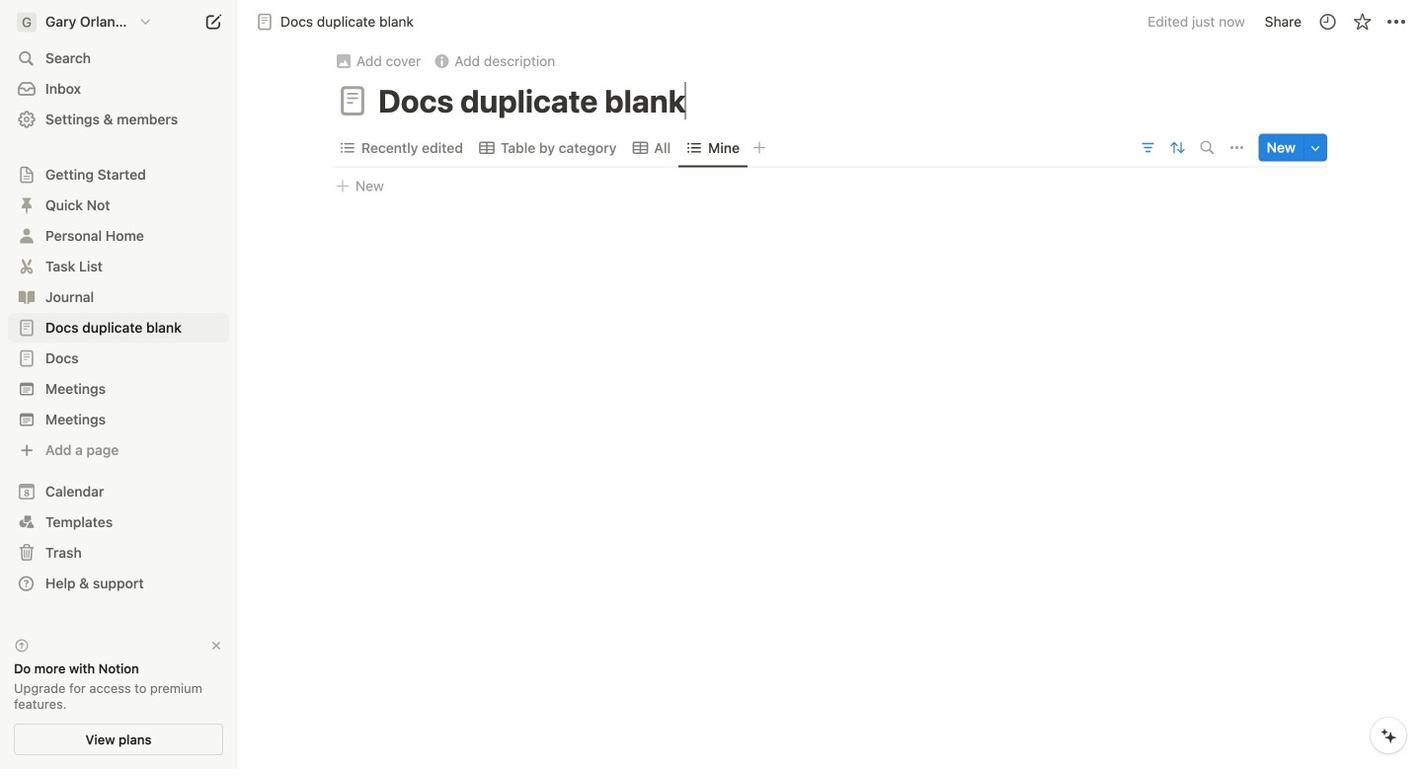 Task type: locate. For each thing, give the bounding box(es) containing it.
4 open image from the top
[[21, 291, 33, 303]]

3 open image from the top
[[21, 353, 33, 364]]

open image
[[21, 261, 33, 273], [21, 322, 33, 334], [21, 353, 33, 364], [21, 414, 33, 426]]

3 open image from the top
[[21, 230, 33, 242]]

tab
[[332, 134, 471, 161], [471, 134, 624, 161], [624, 134, 679, 161], [679, 134, 748, 161]]

dismiss image
[[209, 639, 223, 653]]

4 open image from the top
[[21, 414, 33, 426]]

new page image
[[201, 10, 225, 34]]

open image
[[21, 169, 33, 181], [21, 199, 33, 211], [21, 230, 33, 242], [21, 291, 33, 303], [21, 383, 33, 395]]

search image
[[1200, 141, 1214, 154]]

updates image
[[1318, 12, 1338, 32]]

change page icon image
[[337, 85, 368, 117]]

4 tab from the left
[[679, 134, 748, 161]]

tab list
[[332, 128, 1134, 167]]

1 open image from the top
[[21, 261, 33, 273]]

add view image
[[753, 141, 766, 154]]



Task type: describe. For each thing, give the bounding box(es) containing it.
3 tab from the left
[[624, 134, 679, 161]]

2 open image from the top
[[21, 322, 33, 334]]

favorite image
[[1352, 12, 1372, 32]]

2 tab from the left
[[471, 134, 624, 161]]

g image
[[17, 12, 37, 32]]

5 open image from the top
[[21, 383, 33, 395]]

filter image
[[1140, 140, 1156, 155]]

1 tab from the left
[[332, 134, 471, 161]]

1 open image from the top
[[21, 169, 33, 181]]

2 open image from the top
[[21, 199, 33, 211]]

sort image
[[1167, 137, 1188, 158]]



Task type: vqa. For each thing, say whether or not it's contained in the screenshot.
fourth Open image
yes



